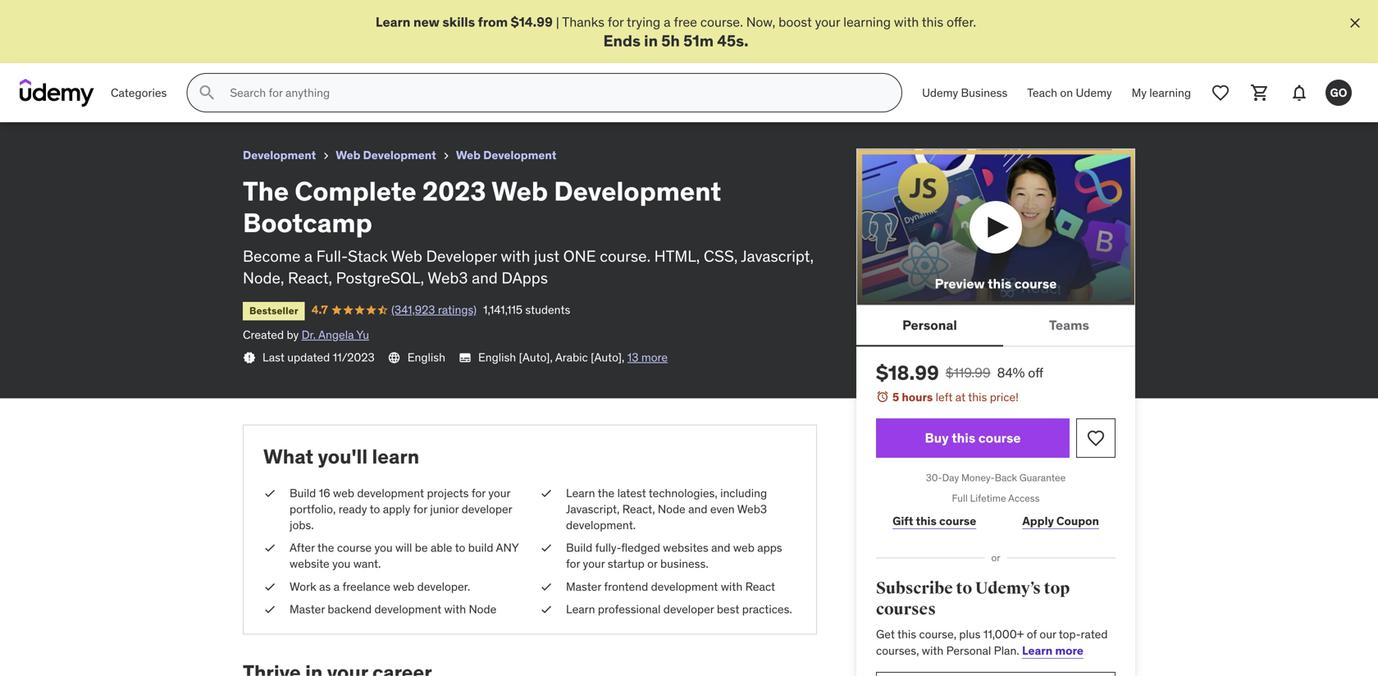 Task type: locate. For each thing, give the bounding box(es) containing it.
learn up development.
[[566, 486, 595, 500]]

2 vertical spatial and
[[712, 541, 731, 555]]

1 horizontal spatial wishlist image
[[1211, 83, 1231, 103]]

price!
[[990, 390, 1019, 405]]

0 vertical spatial to
[[370, 502, 380, 517]]

0 vertical spatial personal
[[903, 317, 958, 333]]

1 horizontal spatial react,
[[623, 502, 655, 517]]

javascript, inside learn the latest technologies, including javascript, react, node and even web3 development.
[[566, 502, 620, 517]]

boost
[[779, 14, 812, 30]]

xsmall image for after the course you will be able to build any website you want.
[[263, 540, 277, 556]]

personal down plus
[[947, 643, 992, 658]]

1 vertical spatial web3
[[738, 502, 767, 517]]

xsmall image left after
[[263, 540, 277, 556]]

the inside learn the latest technologies, including javascript, react, node and even web3 development.
[[598, 486, 615, 500]]

and down 'developer'
[[472, 268, 498, 288]]

developer
[[426, 246, 497, 266]]

apply
[[383, 502, 411, 517]]

learning right my
[[1150, 85, 1192, 100]]

master frontend development with react
[[566, 579, 776, 594]]

javascript, inside the complete 2023 web development bootcamp become a full-stack web developer with just one course. html, css, javascript, node, react, postgresql, web3 and dapps
[[741, 246, 814, 266]]

more right 13
[[642, 350, 668, 365]]

16
[[319, 486, 330, 500]]

course up back
[[979, 430, 1021, 446]]

to right able on the left bottom of page
[[455, 541, 466, 555]]

11/2023
[[333, 350, 375, 365]]

2 web development from the left
[[456, 148, 557, 163]]

web up ready
[[333, 486, 354, 500]]

learn left professional
[[566, 602, 595, 617]]

teams
[[1050, 317, 1090, 333]]

with up dapps
[[501, 246, 530, 266]]

0 horizontal spatial your
[[489, 486, 511, 500]]

more
[[642, 350, 668, 365], [1056, 643, 1084, 658]]

the for learn
[[598, 486, 615, 500]]

2 horizontal spatial to
[[956, 579, 973, 599]]

learn new skills from $14.99 | thanks for trying a free course. now, boost your learning with this offer. ends in 5h 51m 45s .
[[376, 14, 977, 50]]

0 horizontal spatial learning
[[844, 14, 891, 30]]

as
[[319, 579, 331, 594]]

node inside learn the latest technologies, including javascript, react, node and even web3 development.
[[658, 502, 686, 517]]

course for after the course you will be able to build any website you want.
[[337, 541, 372, 555]]

developer down master frontend development with react
[[664, 602, 714, 617]]

2 vertical spatial development
[[375, 602, 442, 617]]

1 horizontal spatial course.
[[701, 14, 743, 30]]

1 horizontal spatial to
[[455, 541, 466, 555]]

with inside learn new skills from $14.99 | thanks for trying a free course. now, boost your learning with this offer. ends in 5h 51m 45s .
[[894, 14, 919, 30]]

0 vertical spatial more
[[642, 350, 668, 365]]

apps
[[758, 541, 783, 555]]

node down technologies,
[[658, 502, 686, 517]]

web development link up the 2023 at the left
[[456, 145, 557, 166]]

1 vertical spatial master
[[290, 602, 325, 617]]

0 horizontal spatial build
[[290, 486, 316, 500]]

backend
[[328, 602, 372, 617]]

with left offer. on the right of the page
[[894, 14, 919, 30]]

course up want.
[[337, 541, 372, 555]]

learn for learn new skills from $14.99 | thanks for trying a free course. now, boost your learning with this offer. ends in 5h 51m 45s .
[[376, 14, 411, 30]]

development up html,
[[554, 175, 722, 208]]

xsmall image
[[440, 150, 453, 163], [263, 485, 277, 501], [263, 540, 277, 556]]

your down fully-
[[583, 557, 605, 571]]

1 vertical spatial development
[[651, 579, 718, 594]]

after
[[290, 541, 315, 555]]

course inside the after the course you will be able to build any website you want.
[[337, 541, 372, 555]]

to inside subscribe to udemy's top courses
[[956, 579, 973, 599]]

the
[[598, 486, 615, 500], [317, 541, 334, 555]]

and right websites
[[712, 541, 731, 555]]

learn
[[376, 14, 411, 30], [566, 486, 595, 500], [566, 602, 595, 617], [1023, 643, 1053, 658]]

,
[[622, 350, 625, 365]]

build
[[468, 541, 494, 555]]

web3 down including
[[738, 502, 767, 517]]

0 horizontal spatial developer
[[462, 502, 512, 517]]

1,141,115 students
[[483, 302, 571, 317]]

0 vertical spatial developer
[[462, 502, 512, 517]]

this for gift this course
[[916, 514, 937, 529]]

1 horizontal spatial build
[[566, 541, 593, 555]]

0 horizontal spatial web development
[[336, 148, 436, 163]]

$119.99
[[946, 364, 991, 381]]

this inside learn new skills from $14.99 | thanks for trying a free course. now, boost your learning with this offer. ends in 5h 51m 45s .
[[922, 14, 944, 30]]

0 vertical spatial learning
[[844, 14, 891, 30]]

0 horizontal spatial web3
[[428, 268, 468, 288]]

you left will
[[375, 541, 393, 555]]

any
[[496, 541, 519, 555]]

1 english from the left
[[408, 350, 446, 365]]

development down work as a freelance web developer.
[[375, 602, 442, 617]]

dr. angela yu link
[[302, 327, 369, 342]]

with up best
[[721, 579, 743, 594]]

development up complete
[[363, 148, 436, 163]]

xsmall image for master backend development with node
[[263, 601, 277, 618]]

xsmall image for learn the latest technologies, including javascript, react, node and even web3 development.
[[540, 485, 553, 501]]

work
[[290, 579, 317, 594]]

1 horizontal spatial learning
[[1150, 85, 1192, 100]]

free
[[674, 14, 698, 30]]

0 horizontal spatial node
[[469, 602, 497, 617]]

bootcamp
[[243, 206, 372, 239]]

2 web development link from the left
[[456, 145, 557, 166]]

build left fully-
[[566, 541, 593, 555]]

learn left new
[[376, 14, 411, 30]]

1 horizontal spatial master
[[566, 579, 602, 594]]

english right course language image
[[408, 350, 446, 365]]

to
[[370, 502, 380, 517], [455, 541, 466, 555], [956, 579, 973, 599]]

web3 down 'developer'
[[428, 268, 468, 288]]

react, down full-
[[288, 268, 332, 288]]

0 horizontal spatial web
[[333, 486, 354, 500]]

react, down latest
[[623, 502, 655, 517]]

1 horizontal spatial web
[[393, 579, 415, 594]]

xsmall image for master frontend development with react
[[540, 579, 553, 595]]

0 horizontal spatial a
[[305, 246, 313, 266]]

1 horizontal spatial udemy
[[1076, 85, 1112, 100]]

1 vertical spatial course.
[[600, 246, 651, 266]]

this right the at
[[969, 390, 988, 405]]

0 horizontal spatial the
[[317, 541, 334, 555]]

your
[[815, 14, 841, 30], [489, 486, 511, 500], [583, 557, 605, 571]]

0 vertical spatial wishlist image
[[1211, 83, 1231, 103]]

tab list
[[857, 306, 1136, 347]]

you'll
[[318, 444, 368, 469]]

your right boost
[[815, 14, 841, 30]]

0 vertical spatial a
[[664, 14, 671, 30]]

learning right boost
[[844, 14, 891, 30]]

created by dr. angela yu
[[243, 327, 369, 342]]

web right the 2023 at the left
[[492, 175, 548, 208]]

ratings)
[[438, 302, 477, 317]]

2 horizontal spatial a
[[664, 14, 671, 30]]

teach on udemy
[[1028, 85, 1112, 100]]

a right as at the left of page
[[334, 579, 340, 594]]

web development for first web development "link" from left
[[336, 148, 436, 163]]

web
[[333, 486, 354, 500], [734, 541, 755, 555], [393, 579, 415, 594]]

1 horizontal spatial and
[[689, 502, 708, 517]]

coupon
[[1057, 514, 1100, 529]]

web up complete
[[336, 148, 361, 163]]

for inside build fully-fledged websites and web apps for your startup or business.
[[566, 557, 580, 571]]

this right buy at the right bottom of the page
[[952, 430, 976, 446]]

0 vertical spatial course.
[[701, 14, 743, 30]]

students
[[526, 302, 571, 317]]

english right "closed captions" icon
[[478, 350, 516, 365]]

web3 inside the complete 2023 web development bootcamp become a full-stack web developer with just one course. html, css, javascript, node, react, postgresql, web3 and dapps
[[428, 268, 468, 288]]

apply coupon
[[1023, 514, 1100, 529]]

this inside 'button'
[[952, 430, 976, 446]]

2 horizontal spatial and
[[712, 541, 731, 555]]

1 horizontal spatial your
[[583, 557, 605, 571]]

1 vertical spatial the
[[317, 541, 334, 555]]

13 more button
[[628, 350, 668, 366]]

0 vertical spatial your
[[815, 14, 841, 30]]

able
[[431, 541, 453, 555]]

1 vertical spatial learning
[[1150, 85, 1192, 100]]

1 vertical spatial and
[[689, 502, 708, 517]]

including
[[721, 486, 767, 500]]

course language image
[[388, 351, 401, 364]]

1 vertical spatial web
[[734, 541, 755, 555]]

master
[[566, 579, 602, 594], [290, 602, 325, 617]]

node down developer.
[[469, 602, 497, 617]]

master backend development with node
[[290, 602, 497, 617]]

course up teams
[[1015, 275, 1057, 292]]

course for gift this course
[[940, 514, 977, 529]]

development for master frontend development with react
[[651, 579, 718, 594]]

web development link
[[336, 145, 436, 166], [456, 145, 557, 166]]

1 vertical spatial xsmall image
[[263, 485, 277, 501]]

html,
[[655, 246, 700, 266]]

1 horizontal spatial javascript,
[[741, 246, 814, 266]]

1 vertical spatial javascript,
[[566, 502, 620, 517]]

udemy's
[[976, 579, 1041, 599]]

0 vertical spatial and
[[472, 268, 498, 288]]

courses,
[[876, 643, 919, 658]]

web inside build fully-fledged websites and web apps for your startup or business.
[[734, 541, 755, 555]]

build up portfolio,
[[290, 486, 316, 500]]

0 horizontal spatial and
[[472, 268, 498, 288]]

learn inside learn new skills from $14.99 | thanks for trying a free course. now, boost your learning with this offer. ends in 5h 51m 45s .
[[376, 14, 411, 30]]

or up udemy's
[[992, 552, 1001, 564]]

0 horizontal spatial english
[[408, 350, 446, 365]]

2 horizontal spatial your
[[815, 14, 841, 30]]

0 horizontal spatial web development link
[[336, 145, 436, 166]]

with down course,
[[922, 643, 944, 658]]

trying
[[627, 14, 661, 30]]

0 horizontal spatial javascript,
[[566, 502, 620, 517]]

1 udemy from the left
[[922, 85, 959, 100]]

javascript, right css,
[[741, 246, 814, 266]]

node,
[[243, 268, 284, 288]]

xsmall image
[[319, 150, 333, 163], [243, 351, 256, 364], [540, 485, 553, 501], [540, 540, 553, 556], [263, 579, 277, 595], [540, 579, 553, 595], [263, 601, 277, 618], [540, 601, 553, 618]]

this
[[922, 14, 944, 30], [988, 275, 1012, 292], [969, 390, 988, 405], [952, 430, 976, 446], [916, 514, 937, 529], [898, 627, 917, 642]]

course. up 5h 51m 45s
[[701, 14, 743, 30]]

a
[[664, 14, 671, 30], [305, 246, 313, 266], [334, 579, 340, 594]]

get
[[876, 627, 895, 642]]

web development up complete
[[336, 148, 436, 163]]

a left full-
[[305, 246, 313, 266]]

for
[[608, 14, 624, 30], [472, 486, 486, 500], [413, 502, 427, 517], [566, 557, 580, 571]]

wishlist image
[[1211, 83, 1231, 103], [1087, 428, 1106, 448]]

0 horizontal spatial you
[[332, 557, 351, 571]]

even
[[711, 502, 735, 517]]

0 vertical spatial the
[[598, 486, 615, 500]]

notifications image
[[1290, 83, 1310, 103]]

for down development.
[[566, 557, 580, 571]]

learn down of
[[1023, 643, 1053, 658]]

the left latest
[[598, 486, 615, 500]]

thanks
[[562, 14, 605, 30]]

|
[[556, 14, 560, 30]]

professional
[[598, 602, 661, 617]]

2 vertical spatial your
[[583, 557, 605, 571]]

0 horizontal spatial course.
[[600, 246, 651, 266]]

course inside 'button'
[[979, 430, 1021, 446]]

1 web development link from the left
[[336, 145, 436, 166]]

this right preview
[[988, 275, 1012, 292]]

1 vertical spatial your
[[489, 486, 511, 500]]

this up courses,
[[898, 627, 917, 642]]

shopping cart with 0 items image
[[1251, 83, 1270, 103]]

web left apps
[[734, 541, 755, 555]]

master for master frontend development with react
[[566, 579, 602, 594]]

xsmall image up the 2023 at the left
[[440, 150, 453, 163]]

udemy right on at the top of page
[[1076, 85, 1112, 100]]

angela
[[318, 327, 354, 342]]

for up ends
[[608, 14, 624, 30]]

personal down preview
[[903, 317, 958, 333]]

0 vertical spatial javascript,
[[741, 246, 814, 266]]

Search for anything text field
[[227, 79, 882, 107]]

build inside build 16 web development projects for your portfolio, ready to apply for junior developer jobs.
[[290, 486, 316, 500]]

1 vertical spatial a
[[305, 246, 313, 266]]

0 horizontal spatial react,
[[288, 268, 332, 288]]

1 horizontal spatial you
[[375, 541, 393, 555]]

xsmall image down what
[[263, 485, 277, 501]]

tab list containing personal
[[857, 306, 1136, 347]]

this inside get this course, plus 11,000+ of our top-rated courses, with personal plan.
[[898, 627, 917, 642]]

2 vertical spatial a
[[334, 579, 340, 594]]

build inside build fully-fledged websites and web apps for your startup or business.
[[566, 541, 593, 555]]

this inside button
[[988, 275, 1012, 292]]

javascript, up development.
[[566, 502, 620, 517]]

1 horizontal spatial node
[[658, 502, 686, 517]]

1 vertical spatial developer
[[664, 602, 714, 617]]

0 vertical spatial web3
[[428, 268, 468, 288]]

development link
[[243, 145, 316, 166]]

xsmall image for learn professional developer best practices.
[[540, 601, 553, 618]]

to inside the after the course you will be able to build any website you want.
[[455, 541, 466, 555]]

0 vertical spatial master
[[566, 579, 602, 594]]

0 horizontal spatial or
[[648, 557, 658, 571]]

preview this course button
[[857, 149, 1136, 306]]

course.
[[701, 14, 743, 30], [600, 246, 651, 266]]

2 vertical spatial web
[[393, 579, 415, 594]]

1 vertical spatial to
[[455, 541, 466, 555]]

master down work
[[290, 602, 325, 617]]

1 horizontal spatial more
[[1056, 643, 1084, 658]]

build fully-fledged websites and web apps for your startup or business.
[[566, 541, 783, 571]]

0 horizontal spatial udemy
[[922, 85, 959, 100]]

1 horizontal spatial a
[[334, 579, 340, 594]]

learn inside learn the latest technologies, including javascript, react, node and even web3 development.
[[566, 486, 595, 500]]

you left want.
[[332, 557, 351, 571]]

subscribe to udemy's top courses
[[876, 579, 1070, 620]]

web
[[336, 148, 361, 163], [456, 148, 481, 163], [492, 175, 548, 208], [391, 246, 423, 266]]

the up website
[[317, 541, 334, 555]]

the inside the after the course you will be able to build any website you want.
[[317, 541, 334, 555]]

development down search for anything text box
[[483, 148, 557, 163]]

or down fledged
[[648, 557, 658, 571]]

javascript,
[[741, 246, 814, 266], [566, 502, 620, 517]]

[auto]
[[591, 350, 622, 365]]

web up master backend development with node
[[393, 579, 415, 594]]

this right gift at the bottom right of the page
[[916, 514, 937, 529]]

0 vertical spatial development
[[357, 486, 424, 500]]

udemy left business
[[922, 85, 959, 100]]

for right "projects"
[[472, 486, 486, 500]]

to left udemy's
[[956, 579, 973, 599]]

1 horizontal spatial the
[[598, 486, 615, 500]]

1 horizontal spatial web development link
[[456, 145, 557, 166]]

your right "projects"
[[489, 486, 511, 500]]

business
[[961, 85, 1008, 100]]

1,141,115
[[483, 302, 523, 317]]

0 vertical spatial web
[[333, 486, 354, 500]]

0 vertical spatial node
[[658, 502, 686, 517]]

categories
[[111, 85, 167, 100]]

more down top-
[[1056, 643, 1084, 658]]

top
[[1044, 579, 1070, 599]]

learning inside learn new skills from $14.99 | thanks for trying a free course. now, boost your learning with this offer. ends in 5h 51m 45s .
[[844, 14, 891, 30]]

0 vertical spatial react,
[[288, 268, 332, 288]]

course. right one at the top left of page
[[600, 246, 651, 266]]

1 horizontal spatial or
[[992, 552, 1001, 564]]

2 horizontal spatial web
[[734, 541, 755, 555]]

to left apply
[[370, 502, 380, 517]]

development
[[243, 148, 316, 163], [363, 148, 436, 163], [483, 148, 557, 163], [554, 175, 722, 208]]

2 vertical spatial to
[[956, 579, 973, 599]]

from
[[478, 14, 508, 30]]

web development up the 2023 at the left
[[456, 148, 557, 163]]

developer up the build
[[462, 502, 512, 517]]

developer.
[[417, 579, 470, 594]]

0 vertical spatial build
[[290, 486, 316, 500]]

development down business.
[[651, 579, 718, 594]]

5
[[893, 390, 900, 405]]

build for for
[[566, 541, 593, 555]]

1 vertical spatial node
[[469, 602, 497, 617]]

and inside learn the latest technologies, including javascript, react, node and even web3 development.
[[689, 502, 708, 517]]

1 horizontal spatial web3
[[738, 502, 767, 517]]

1 vertical spatial build
[[566, 541, 593, 555]]

created
[[243, 327, 284, 342]]

this left offer. on the right of the page
[[922, 14, 944, 30]]

node
[[658, 502, 686, 517], [469, 602, 497, 617]]

course inside button
[[1015, 275, 1057, 292]]

web development link up complete
[[336, 145, 436, 166]]

course down 'full'
[[940, 514, 977, 529]]

master left the frontend at the bottom left
[[566, 579, 602, 594]]

2 english from the left
[[478, 350, 516, 365]]

0 horizontal spatial to
[[370, 502, 380, 517]]

a left free
[[664, 14, 671, 30]]

course. inside learn new skills from $14.99 | thanks for trying a free course. now, boost your learning with this offer. ends in 5h 51m 45s .
[[701, 14, 743, 30]]

and down technologies,
[[689, 502, 708, 517]]

your inside build 16 web development projects for your portfolio, ready to apply for junior developer jobs.
[[489, 486, 511, 500]]

development up apply
[[357, 486, 424, 500]]

your inside build fully-fledged websites and web apps for your startup or business.
[[583, 557, 605, 571]]

0 horizontal spatial master
[[290, 602, 325, 617]]

2 vertical spatial xsmall image
[[263, 540, 277, 556]]

0 horizontal spatial wishlist image
[[1087, 428, 1106, 448]]

this for preview this course
[[988, 275, 1012, 292]]

1 vertical spatial personal
[[947, 643, 992, 658]]

1 vertical spatial react,
[[623, 502, 655, 517]]

web development for 1st web development "link" from the right
[[456, 148, 557, 163]]

1 horizontal spatial english
[[478, 350, 516, 365]]

1 web development from the left
[[336, 148, 436, 163]]

1 horizontal spatial web development
[[456, 148, 557, 163]]



Task type: describe. For each thing, give the bounding box(es) containing it.
$18.99
[[876, 361, 940, 385]]

course,
[[920, 627, 957, 642]]

latest
[[618, 486, 646, 500]]

udemy business link
[[913, 73, 1018, 113]]

84%
[[998, 364, 1025, 381]]

30-
[[926, 472, 943, 484]]

english [auto], arabic [auto] , 13 more
[[478, 350, 668, 365]]

submit search image
[[197, 83, 217, 103]]

lifetime
[[971, 492, 1007, 505]]

xsmall image for last updated 11/2023
[[243, 351, 256, 364]]

development for master backend development with node
[[375, 602, 442, 617]]

udemy image
[[20, 79, 94, 107]]

gift this course link
[[876, 505, 993, 538]]

course. inside the complete 2023 web development bootcamp become a full-stack web developer with just one course. html, css, javascript, node, react, postgresql, web3 and dapps
[[600, 246, 651, 266]]

buy this course button
[[876, 419, 1070, 458]]

.
[[744, 31, 749, 50]]

learn for learn more
[[1023, 643, 1053, 658]]

best
[[717, 602, 740, 617]]

teach
[[1028, 85, 1058, 100]]

this for buy this course
[[952, 430, 976, 446]]

teams button
[[1004, 306, 1136, 345]]

preview
[[935, 275, 985, 292]]

dapps
[[502, 268, 548, 288]]

postgresql,
[[336, 268, 424, 288]]

for inside learn new skills from $14.99 | thanks for trying a free course. now, boost your learning with this offer. ends in 5h 51m 45s .
[[608, 14, 624, 30]]

just
[[534, 246, 560, 266]]

want.
[[353, 557, 381, 571]]

web up postgresql,
[[391, 246, 423, 266]]

english for english [auto], arabic [auto] , 13 more
[[478, 350, 516, 365]]

5h 51m 45s
[[662, 31, 744, 50]]

1 vertical spatial you
[[332, 557, 351, 571]]

web up the 2023 at the left
[[456, 148, 481, 163]]

0 horizontal spatial more
[[642, 350, 668, 365]]

get this course, plus 11,000+ of our top-rated courses, with personal plan.
[[876, 627, 1108, 658]]

xsmall image for build 16 web development projects for your portfolio, ready to apply for junior developer jobs.
[[263, 485, 277, 501]]

a inside the complete 2023 web development bootcamp become a full-stack web developer with just one course. html, css, javascript, node, react, postgresql, web3 and dapps
[[305, 246, 313, 266]]

after the course you will be able to build any website you want.
[[290, 541, 519, 571]]

0 vertical spatial xsmall image
[[440, 150, 453, 163]]

or inside build fully-fledged websites and web apps for your startup or business.
[[648, 557, 658, 571]]

updated
[[287, 350, 330, 365]]

$14.99
[[511, 14, 553, 30]]

with down developer.
[[444, 602, 466, 617]]

development up the the
[[243, 148, 316, 163]]

0 vertical spatial you
[[375, 541, 393, 555]]

money-
[[962, 472, 995, 484]]

react, inside learn the latest technologies, including javascript, react, node and even web3 development.
[[623, 502, 655, 517]]

business.
[[661, 557, 709, 571]]

and inside the complete 2023 web development bootcamp become a full-stack web developer with just one course. html, css, javascript, node, react, postgresql, web3 and dapps
[[472, 268, 498, 288]]

course for preview this course
[[1015, 275, 1057, 292]]

technologies,
[[649, 486, 718, 500]]

freelance
[[343, 579, 391, 594]]

gift
[[893, 514, 914, 529]]

a inside learn new skills from $14.99 | thanks for trying a free course. now, boost your learning with this offer. ends in 5h 51m 45s .
[[664, 14, 671, 30]]

30-day money-back guarantee full lifetime access
[[926, 472, 1066, 505]]

skills
[[443, 14, 475, 30]]

one
[[564, 246, 596, 266]]

xsmall image for work as a freelance web developer.
[[263, 579, 277, 595]]

the for after
[[317, 541, 334, 555]]

alarm image
[[876, 390, 890, 403]]

course for buy this course
[[979, 430, 1021, 446]]

learn more
[[1023, 643, 1084, 658]]

apply
[[1023, 514, 1054, 529]]

work as a freelance web developer.
[[290, 579, 470, 594]]

apply coupon button
[[1006, 505, 1116, 538]]

subscribe
[[876, 579, 953, 599]]

1 horizontal spatial developer
[[664, 602, 714, 617]]

and inside build fully-fledged websites and web apps for your startup or business.
[[712, 541, 731, 555]]

english for english
[[408, 350, 446, 365]]

ends
[[604, 31, 641, 50]]

bestseller
[[249, 304, 299, 317]]

plus
[[960, 627, 981, 642]]

this for get this course, plus 11,000+ of our top-rated courses, with personal plan.
[[898, 627, 917, 642]]

become
[[243, 246, 301, 266]]

1 vertical spatial more
[[1056, 643, 1084, 658]]

closed captions image
[[459, 351, 472, 364]]

web3 inside learn the latest technologies, including javascript, react, node and even web3 development.
[[738, 502, 767, 517]]

teach on udemy link
[[1018, 73, 1122, 113]]

buy this course
[[925, 430, 1021, 446]]

learn more link
[[1023, 643, 1084, 658]]

your inside learn new skills from $14.99 | thanks for trying a free course. now, boost your learning with this offer. ends in 5h 51m 45s .
[[815, 14, 841, 30]]

close image
[[1348, 15, 1364, 31]]

personal inside personal button
[[903, 317, 958, 333]]

on
[[1061, 85, 1074, 100]]

react, inside the complete 2023 web development bootcamp become a full-stack web developer with just one course. html, css, javascript, node, react, postgresql, web3 and dapps
[[288, 268, 332, 288]]

5 hours left at this price!
[[893, 390, 1019, 405]]

web inside build 16 web development projects for your portfolio, ready to apply for junior developer jobs.
[[333, 486, 354, 500]]

be
[[415, 541, 428, 555]]

with inside get this course, plus 11,000+ of our top-rated courses, with personal plan.
[[922, 643, 944, 658]]

(341,923
[[392, 302, 435, 317]]

day
[[943, 472, 959, 484]]

offer.
[[947, 14, 977, 30]]

left
[[936, 390, 953, 405]]

to inside build 16 web development projects for your portfolio, ready to apply for junior developer jobs.
[[370, 502, 380, 517]]

1 vertical spatial wishlist image
[[1087, 428, 1106, 448]]

gift this course
[[893, 514, 977, 529]]

fledged
[[621, 541, 660, 555]]

development inside build 16 web development projects for your portfolio, ready to apply for junior developer jobs.
[[357, 486, 424, 500]]

xsmall image for build fully-fledged websites and web apps for your startup or business.
[[540, 540, 553, 556]]

yu
[[356, 327, 369, 342]]

learn for learn professional developer best practices.
[[566, 602, 595, 617]]

personal inside get this course, plus 11,000+ of our top-rated courses, with personal plan.
[[947, 643, 992, 658]]

rated
[[1081, 627, 1108, 642]]

by
[[287, 327, 299, 342]]

build for portfolio,
[[290, 486, 316, 500]]

now,
[[747, 14, 776, 30]]

build 16 web development projects for your portfolio, ready to apply for junior developer jobs.
[[290, 486, 512, 533]]

the
[[243, 175, 289, 208]]

master for master backend development with node
[[290, 602, 325, 617]]

back
[[995, 472, 1018, 484]]

last
[[263, 350, 285, 365]]

last updated 11/2023
[[263, 350, 375, 365]]

categories button
[[101, 73, 177, 113]]

(341,923 ratings)
[[392, 302, 477, 317]]

junior
[[430, 502, 459, 517]]

2 udemy from the left
[[1076, 85, 1112, 100]]

complete
[[295, 175, 417, 208]]

new
[[414, 14, 440, 30]]

with inside the complete 2023 web development bootcamp become a full-stack web developer with just one course. html, css, javascript, node, react, postgresql, web3 and dapps
[[501, 246, 530, 266]]

development inside the complete 2023 web development bootcamp become a full-stack web developer with just one course. html, css, javascript, node, react, postgresql, web3 and dapps
[[554, 175, 722, 208]]

for right apply
[[413, 502, 427, 517]]

11,000+
[[984, 627, 1025, 642]]

development.
[[566, 518, 636, 533]]

websites
[[663, 541, 709, 555]]

website
[[290, 557, 330, 571]]

of
[[1027, 627, 1037, 642]]

hours
[[902, 390, 933, 405]]

what you'll learn
[[263, 444, 420, 469]]

my learning
[[1132, 85, 1192, 100]]

learn for learn the latest technologies, including javascript, react, node and even web3 development.
[[566, 486, 595, 500]]

2023
[[423, 175, 486, 208]]

plan.
[[994, 643, 1020, 658]]

developer inside build 16 web development projects for your portfolio, ready to apply for junior developer jobs.
[[462, 502, 512, 517]]

personal button
[[857, 306, 1004, 345]]



Task type: vqa. For each thing, say whether or not it's contained in the screenshot.
After
yes



